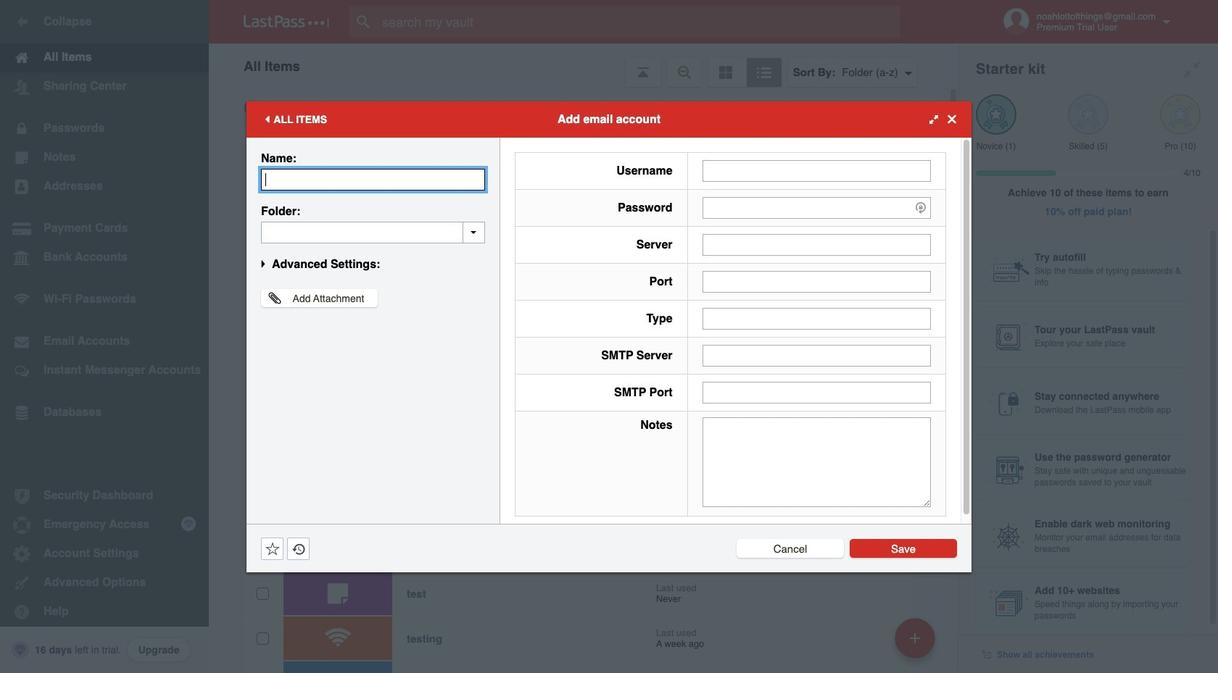 Task type: describe. For each thing, give the bounding box(es) containing it.
vault options navigation
[[209, 44, 959, 87]]

new item navigation
[[890, 614, 944, 674]]



Task type: locate. For each thing, give the bounding box(es) containing it.
new item image
[[910, 633, 920, 644]]

search my vault text field
[[350, 6, 929, 38]]

None password field
[[702, 197, 931, 219]]

lastpass image
[[244, 15, 329, 28]]

main navigation navigation
[[0, 0, 209, 674]]

Search search field
[[350, 6, 929, 38]]

dialog
[[247, 101, 972, 572]]

None text field
[[261, 222, 485, 243], [702, 234, 931, 256], [702, 271, 931, 293], [702, 308, 931, 330], [702, 345, 931, 367], [261, 222, 485, 243], [702, 234, 931, 256], [702, 271, 931, 293], [702, 308, 931, 330], [702, 345, 931, 367]]

None text field
[[702, 160, 931, 182], [261, 169, 485, 190], [702, 382, 931, 404], [702, 417, 931, 507], [702, 160, 931, 182], [261, 169, 485, 190], [702, 382, 931, 404], [702, 417, 931, 507]]



